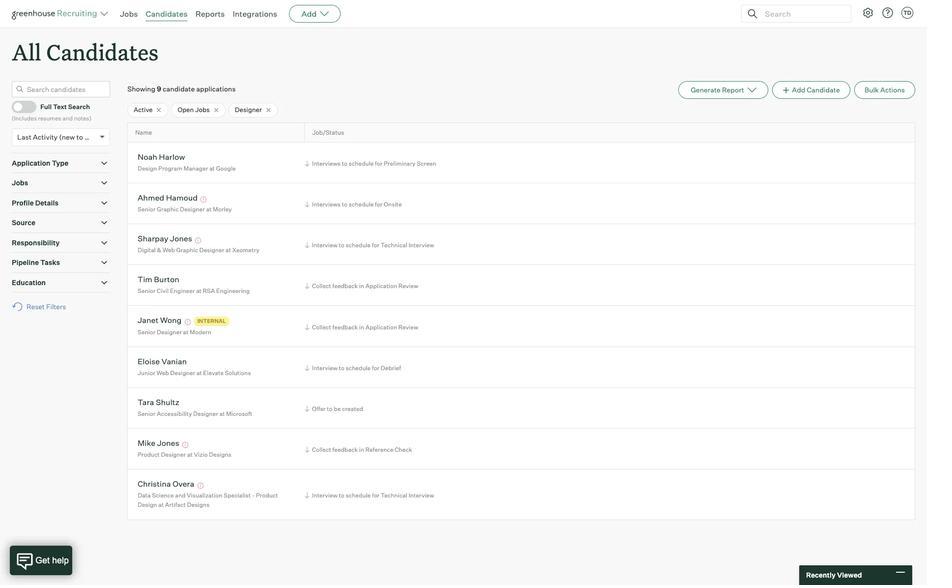 Task type: locate. For each thing, give the bounding box(es) containing it.
1 vertical spatial interviews
[[312, 201, 341, 208]]

1 horizontal spatial product
[[256, 492, 278, 499]]

0 horizontal spatial and
[[63, 115, 73, 122]]

interview to schedule for technical interview for sharpay jones
[[312, 242, 434, 249]]

technical down check at left
[[381, 492, 407, 499]]

2 collect feedback in application review link from the top
[[303, 322, 421, 332]]

for for overa
[[372, 492, 380, 499]]

1 vertical spatial interview to schedule for technical interview
[[312, 492, 434, 499]]

interviews to schedule for preliminary screen
[[312, 160, 436, 167]]

to up offer to be created
[[339, 364, 345, 372]]

full text search (includes resumes and notes)
[[12, 103, 91, 122]]

reset filters
[[27, 303, 66, 311]]

specialist
[[224, 492, 251, 499]]

senior down ahmed
[[138, 206, 156, 213]]

to down collect feedback in reference check link on the left
[[339, 492, 345, 499]]

2 senior from the top
[[138, 287, 156, 295]]

graphic down ahmed hamoud link
[[157, 206, 179, 213]]

collect for jones
[[312, 446, 331, 453]]

2 technical from the top
[[381, 492, 407, 499]]

0 vertical spatial in
[[359, 282, 364, 290]]

and down text
[[63, 115, 73, 122]]

profile
[[12, 199, 34, 207]]

collect feedback in application review link for senior civil engineer at rsa engineering
[[303, 281, 421, 291]]

0 vertical spatial collect
[[312, 282, 331, 290]]

interviews inside "interviews to schedule for onsite" link
[[312, 201, 341, 208]]

1 vertical spatial jones
[[157, 438, 179, 448]]

0 vertical spatial product
[[138, 451, 160, 458]]

in for mike jones
[[359, 446, 364, 453]]

engineering
[[216, 287, 250, 295]]

noah
[[138, 152, 157, 162]]

manager
[[184, 165, 208, 172]]

for left preliminary
[[375, 160, 383, 167]]

technical
[[381, 242, 407, 249], [381, 492, 407, 499]]

add inside add candidate link
[[792, 86, 806, 94]]

to
[[77, 133, 83, 141], [342, 160, 348, 167], [342, 201, 348, 208], [339, 242, 345, 249], [339, 364, 345, 372], [327, 405, 333, 413], [339, 492, 345, 499]]

2 collect feedback in application review from the top
[[312, 323, 418, 331]]

1 vertical spatial collect
[[312, 323, 331, 331]]

0 vertical spatial and
[[63, 115, 73, 122]]

interview to schedule for technical interview link for sharpay jones
[[303, 241, 437, 250]]

to for design program manager at google
[[342, 160, 348, 167]]

to for senior graphic designer at morley
[[342, 201, 348, 208]]

add button
[[289, 5, 341, 23]]

1 vertical spatial design
[[138, 501, 157, 509]]

tara
[[138, 398, 154, 407]]

graphic
[[157, 206, 179, 213], [176, 246, 198, 254]]

at inside eloise vanian junior web designer at elevate solutions
[[197, 369, 202, 377]]

0 vertical spatial interviews
[[312, 160, 341, 167]]

candidate
[[163, 85, 195, 93]]

add for add
[[302, 9, 317, 19]]

1 feedback from the top
[[333, 282, 358, 290]]

jones left mike jones has been in reference check for more than 10 days icon
[[157, 438, 179, 448]]

accessibility
[[157, 410, 192, 417]]

sharpay jones link
[[138, 234, 192, 245]]

schedule left the onsite
[[349, 201, 374, 208]]

design
[[138, 165, 157, 172], [138, 501, 157, 509]]

last
[[17, 133, 31, 141]]

interviews to schedule for preliminary screen link
[[303, 159, 439, 168]]

jobs right open
[[195, 106, 210, 114]]

product right -
[[256, 492, 278, 499]]

jones
[[170, 234, 192, 244], [157, 438, 179, 448]]

1 vertical spatial candidates
[[46, 37, 159, 66]]

1 vertical spatial application
[[366, 282, 397, 290]]

2 review from the top
[[399, 323, 418, 331]]

reference
[[366, 446, 394, 453]]

1 vertical spatial product
[[256, 492, 278, 499]]

0 vertical spatial add
[[302, 9, 317, 19]]

at left microsoft
[[220, 410, 225, 417]]

1 vertical spatial collect feedback in application review
[[312, 323, 418, 331]]

designer inside tara shultz senior accessibility designer at microsoft
[[193, 410, 218, 417]]

for down reference
[[372, 492, 380, 499]]

at inside data science and visualization specialist - product design at artifact designs
[[158, 501, 164, 509]]

1 collect feedback in application review link from the top
[[303, 281, 421, 291]]

active
[[134, 106, 153, 114]]

3 feedback from the top
[[333, 446, 358, 453]]

last activity (new to old)
[[17, 133, 97, 141]]

1 vertical spatial interview to schedule for technical interview link
[[303, 491, 437, 500]]

eloise vanian link
[[138, 357, 187, 368]]

1 senior from the top
[[138, 206, 156, 213]]

technical down the onsite
[[381, 242, 407, 249]]

science
[[152, 492, 174, 499]]

modern
[[190, 328, 211, 336]]

1 horizontal spatial jobs
[[120, 9, 138, 19]]

design down data on the left of page
[[138, 501, 157, 509]]

1 interviews from the top
[[312, 160, 341, 167]]

interview to schedule for technical interview link down interviews to schedule for onsite
[[303, 241, 437, 250]]

jones left sharpay jones has been in technical interview for more than 14 days image
[[170, 234, 192, 244]]

1 vertical spatial collect feedback in application review link
[[303, 322, 421, 332]]

jones for mike jones
[[157, 438, 179, 448]]

1 technical from the top
[[381, 242, 407, 249]]

0 vertical spatial feedback
[[333, 282, 358, 290]]

9
[[157, 85, 161, 93]]

2 interviews from the top
[[312, 201, 341, 208]]

harlow
[[159, 152, 185, 162]]

integrations
[[233, 9, 277, 19]]

2 feedback from the top
[[333, 323, 358, 331]]

mike jones
[[138, 438, 179, 448]]

1 interview to schedule for technical interview link from the top
[[303, 241, 437, 250]]

application for senior civil engineer at rsa engineering
[[366, 282, 397, 290]]

1 interview to schedule for technical interview from the top
[[312, 242, 434, 249]]

2 vertical spatial feedback
[[333, 446, 358, 453]]

and up artifact
[[175, 492, 186, 499]]

0 horizontal spatial jobs
[[12, 179, 28, 187]]

for left the onsite
[[375, 201, 383, 208]]

schedule down collect feedback in reference check link on the left
[[346, 492, 371, 499]]

designs
[[209, 451, 231, 458], [187, 501, 210, 509]]

4 senior from the top
[[138, 410, 156, 417]]

for down interviews to schedule for onsite
[[372, 242, 380, 249]]

collect feedback in application review
[[312, 282, 418, 290], [312, 323, 418, 331]]

ahmed hamoud has been in onsite for more than 21 days image
[[199, 197, 208, 203]]

1 vertical spatial add
[[792, 86, 806, 94]]

jones inside sharpay jones "link"
[[170, 234, 192, 244]]

1 collect feedback in application review from the top
[[312, 282, 418, 290]]

1 design from the top
[[138, 165, 157, 172]]

designs down visualization on the left bottom
[[187, 501, 210, 509]]

0 vertical spatial interview to schedule for technical interview
[[312, 242, 434, 249]]

at
[[209, 165, 215, 172], [206, 206, 212, 213], [226, 246, 231, 254], [196, 287, 202, 295], [183, 328, 189, 336], [197, 369, 202, 377], [220, 410, 225, 417], [187, 451, 193, 458], [158, 501, 164, 509]]

web right &
[[163, 246, 175, 254]]

interview to schedule for technical interview down interviews to schedule for onsite
[[312, 242, 434, 249]]

to for digital & web graphic designer at xeometry
[[339, 242, 345, 249]]

senior down tim
[[138, 287, 156, 295]]

candidates right 'jobs' link
[[146, 9, 188, 19]]

schedule left preliminary
[[349, 160, 374, 167]]

0 vertical spatial review
[[399, 282, 418, 290]]

recently viewed
[[806, 571, 862, 579]]

digital
[[138, 246, 156, 254]]

candidates down 'jobs' link
[[46, 37, 159, 66]]

interview to schedule for technical interview for christina overa
[[312, 492, 434, 499]]

2 in from the top
[[359, 323, 364, 331]]

design down 'noah'
[[138, 165, 157, 172]]

product inside data science and visualization specialist - product design at artifact designs
[[256, 492, 278, 499]]

product
[[138, 451, 160, 458], [256, 492, 278, 499]]

design inside the noah harlow design program manager at google
[[138, 165, 157, 172]]

1 vertical spatial jobs
[[195, 106, 210, 114]]

jobs
[[120, 9, 138, 19], [195, 106, 210, 114], [12, 179, 28, 187]]

technical for christina overa
[[381, 492, 407, 499]]

at left google
[[209, 165, 215, 172]]

eloise vanian junior web designer at elevate solutions
[[138, 357, 251, 377]]

to for senior accessibility designer at microsoft
[[327, 405, 333, 413]]

open
[[178, 106, 194, 114]]

0 vertical spatial jobs
[[120, 9, 138, 19]]

2 vertical spatial application
[[366, 323, 397, 331]]

0 horizontal spatial add
[[302, 9, 317, 19]]

1 vertical spatial technical
[[381, 492, 407, 499]]

review for senior civil engineer at rsa engineering
[[399, 282, 418, 290]]

christina overa link
[[138, 479, 194, 490]]

1 review from the top
[[399, 282, 418, 290]]

at down the science
[[158, 501, 164, 509]]

for
[[375, 160, 383, 167], [375, 201, 383, 208], [372, 242, 380, 249], [372, 364, 380, 372], [372, 492, 380, 499]]

web down eloise vanian link
[[157, 369, 169, 377]]

1 vertical spatial feedback
[[333, 323, 358, 331]]

senior designer at modern
[[138, 328, 211, 336]]

2 design from the top
[[138, 501, 157, 509]]

jobs link
[[120, 9, 138, 19]]

configure image
[[863, 7, 874, 19]]

designs right vizio on the left
[[209, 451, 231, 458]]

senior down janet
[[138, 328, 156, 336]]

noah harlow design program manager at google
[[138, 152, 236, 172]]

1 vertical spatial review
[[399, 323, 418, 331]]

to down the job/status
[[342, 160, 348, 167]]

add inside add popup button
[[302, 9, 317, 19]]

2 collect from the top
[[312, 323, 331, 331]]

1 vertical spatial in
[[359, 323, 364, 331]]

td button
[[902, 7, 914, 19]]

schedule for christina overa
[[346, 492, 371, 499]]

at left rsa
[[196, 287, 202, 295]]

reset
[[27, 303, 45, 311]]

0 vertical spatial interview to schedule for technical interview link
[[303, 241, 437, 250]]

christina
[[138, 479, 171, 489]]

civil
[[157, 287, 169, 295]]

vizio
[[194, 451, 208, 458]]

hamoud
[[166, 193, 198, 203]]

generate report button
[[679, 81, 769, 99]]

junior
[[138, 369, 155, 377]]

to left the onsite
[[342, 201, 348, 208]]

to left be on the left bottom of page
[[327, 405, 333, 413]]

senior down tara
[[138, 410, 156, 417]]

1 horizontal spatial and
[[175, 492, 186, 499]]

for left debrief
[[372, 364, 380, 372]]

data
[[138, 492, 151, 499]]

visualization
[[187, 492, 222, 499]]

viewed
[[837, 571, 862, 579]]

designer down vanian
[[170, 369, 195, 377]]

artifact
[[165, 501, 186, 509]]

tara shultz senior accessibility designer at microsoft
[[138, 398, 252, 417]]

0 vertical spatial collect feedback in application review
[[312, 282, 418, 290]]

0 vertical spatial candidates
[[146, 9, 188, 19]]

designer down sharpay jones has been in technical interview for more than 14 days image
[[199, 246, 224, 254]]

collect feedback in reference check link
[[303, 445, 415, 454]]

collect
[[312, 282, 331, 290], [312, 323, 331, 331], [312, 446, 331, 453]]

in
[[359, 282, 364, 290], [359, 323, 364, 331], [359, 446, 364, 453]]

designer right accessibility
[[193, 410, 218, 417]]

interview to schedule for technical interview link down the collect feedback in reference check
[[303, 491, 437, 500]]

2 vertical spatial collect
[[312, 446, 331, 453]]

0 horizontal spatial product
[[138, 451, 160, 458]]

0 vertical spatial technical
[[381, 242, 407, 249]]

0 vertical spatial collect feedback in application review link
[[303, 281, 421, 291]]

type
[[52, 159, 68, 167]]

actions
[[881, 86, 905, 94]]

web
[[163, 246, 175, 254], [157, 369, 169, 377]]

jobs left candidates link
[[120, 9, 138, 19]]

1 horizontal spatial add
[[792, 86, 806, 94]]

at inside tim burton senior civil engineer at rsa engineering
[[196, 287, 202, 295]]

schedule for sharpay jones
[[346, 242, 371, 249]]

preliminary
[[384, 160, 416, 167]]

schedule down interviews to schedule for onsite
[[346, 242, 371, 249]]

0 vertical spatial jones
[[170, 234, 192, 244]]

to down "interviews to schedule for onsite" link
[[339, 242, 345, 249]]

2 vertical spatial in
[[359, 446, 364, 453]]

graphic down sharpay jones has been in technical interview for more than 14 days image
[[176, 246, 198, 254]]

2 interview to schedule for technical interview link from the top
[[303, 491, 437, 500]]

job/status
[[312, 129, 344, 136]]

2 horizontal spatial jobs
[[195, 106, 210, 114]]

jones inside mike jones link
[[157, 438, 179, 448]]

at left elevate
[[197, 369, 202, 377]]

christina overa has been in technical interview for more than 14 days image
[[196, 483, 205, 489]]

designer inside eloise vanian junior web designer at elevate solutions
[[170, 369, 195, 377]]

feedback for mike jones
[[333, 446, 358, 453]]

1 vertical spatial designs
[[187, 501, 210, 509]]

interviews for interviews to schedule for preliminary screen
[[312, 160, 341, 167]]

feedback
[[333, 282, 358, 290], [333, 323, 358, 331], [333, 446, 358, 453]]

3 collect from the top
[[312, 446, 331, 453]]

0 vertical spatial design
[[138, 165, 157, 172]]

jobs up profile
[[12, 179, 28, 187]]

candidate reports are now available! apply filters and select "view in app" element
[[679, 81, 769, 99]]

interview to schedule for technical interview
[[312, 242, 434, 249], [312, 492, 434, 499]]

designer down the ahmed hamoud has been in onsite for more than 21 days image
[[180, 206, 205, 213]]

1 vertical spatial web
[[157, 369, 169, 377]]

3 in from the top
[[359, 446, 364, 453]]

mike jones link
[[138, 438, 179, 450]]

screen
[[417, 160, 436, 167]]

schedule left debrief
[[346, 364, 371, 372]]

activity
[[33, 133, 58, 141]]

reset filters button
[[12, 298, 71, 316]]

interview to schedule for technical interview down reference
[[312, 492, 434, 499]]

application for senior designer at modern
[[366, 323, 397, 331]]

interviews to schedule for onsite link
[[303, 200, 404, 209]]

product down mike
[[138, 451, 160, 458]]

1 vertical spatial and
[[175, 492, 186, 499]]

application type
[[12, 159, 68, 167]]

interviews inside interviews to schedule for preliminary screen link
[[312, 160, 341, 167]]

2 interview to schedule for technical interview from the top
[[312, 492, 434, 499]]

tim burton link
[[138, 275, 179, 286]]

designer down mike jones has been in reference check for more than 10 days icon
[[161, 451, 186, 458]]

senior
[[138, 206, 156, 213], [138, 287, 156, 295], [138, 328, 156, 336], [138, 410, 156, 417]]



Task type: describe. For each thing, give the bounding box(es) containing it.
add for add candidate
[[792, 86, 806, 94]]

notes)
[[74, 115, 91, 122]]

1 vertical spatial graphic
[[176, 246, 198, 254]]

pipeline tasks
[[12, 258, 60, 267]]

tasks
[[40, 258, 60, 267]]

onsite
[[384, 201, 402, 208]]

at down janet wong has been in application review for more than 5 days icon on the bottom left of the page
[[183, 328, 189, 336]]

name
[[135, 129, 152, 136]]

for for hamoud
[[375, 201, 383, 208]]

janet wong has been in application review for more than 5 days image
[[183, 319, 192, 325]]

last activity (new to old) option
[[17, 133, 97, 141]]

bulk actions
[[865, 86, 905, 94]]

for for jones
[[372, 242, 380, 249]]

filters
[[46, 303, 66, 311]]

0 vertical spatial graphic
[[157, 206, 179, 213]]

at down the ahmed hamoud has been in onsite for more than 21 days image
[[206, 206, 212, 213]]

to for junior web designer at elevate solutions
[[339, 364, 345, 372]]

offer
[[312, 405, 326, 413]]

collect feedback in application review for senior designer at modern
[[312, 323, 418, 331]]

ahmed
[[138, 193, 164, 203]]

details
[[35, 199, 58, 207]]

elevate
[[203, 369, 224, 377]]

web inside eloise vanian junior web designer at elevate solutions
[[157, 369, 169, 377]]

checkmark image
[[16, 103, 24, 110]]

mike
[[138, 438, 155, 448]]

designs inside data science and visualization specialist - product design at artifact designs
[[187, 501, 210, 509]]

0 vertical spatial web
[[163, 246, 175, 254]]

noah harlow link
[[138, 152, 185, 163]]

collect for wong
[[312, 323, 331, 331]]

in for janet wong
[[359, 323, 364, 331]]

senior inside tara shultz senior accessibility designer at microsoft
[[138, 410, 156, 417]]

all candidates
[[12, 37, 159, 66]]

be
[[334, 405, 341, 413]]

applications
[[196, 85, 236, 93]]

reports link
[[196, 9, 225, 19]]

&
[[157, 246, 161, 254]]

senior graphic designer at morley
[[138, 206, 232, 213]]

Search text field
[[763, 7, 842, 21]]

greenhouse recruiting image
[[12, 8, 100, 20]]

2 vertical spatial jobs
[[12, 179, 28, 187]]

interview to schedule for debrief
[[312, 364, 401, 372]]

1 collect from the top
[[312, 282, 331, 290]]

review for senior designer at modern
[[399, 323, 418, 331]]

designer down the wong
[[157, 328, 182, 336]]

schedule for ahmed hamoud
[[349, 201, 374, 208]]

report
[[722, 86, 745, 94]]

design inside data science and visualization specialist - product design at artifact designs
[[138, 501, 157, 509]]

add candidate link
[[773, 81, 851, 99]]

at inside the noah harlow design program manager at google
[[209, 165, 215, 172]]

overa
[[173, 479, 194, 489]]

ahmed hamoud link
[[138, 193, 198, 204]]

interviews for interviews to schedule for onsite
[[312, 201, 341, 208]]

bulk
[[865, 86, 879, 94]]

collect feedback in application review link for senior designer at modern
[[303, 322, 421, 332]]

interview for data science and visualization specialist - product design at artifact designs
[[312, 492, 338, 499]]

open jobs
[[178, 106, 210, 114]]

-
[[252, 492, 255, 499]]

designer down applications
[[235, 106, 262, 114]]

recently
[[806, 571, 836, 579]]

at inside tara shultz senior accessibility designer at microsoft
[[220, 410, 225, 417]]

3 senior from the top
[[138, 328, 156, 336]]

candidate
[[807, 86, 840, 94]]

program
[[158, 165, 182, 172]]

at left xeometry
[[226, 246, 231, 254]]

check
[[395, 446, 412, 453]]

reports
[[196, 9, 225, 19]]

interview for digital & web graphic designer at xeometry
[[312, 242, 338, 249]]

product designer at vizio designs
[[138, 451, 231, 458]]

xeometry
[[232, 246, 260, 254]]

generate
[[691, 86, 721, 94]]

0 vertical spatial application
[[12, 159, 50, 167]]

tara shultz link
[[138, 398, 179, 409]]

collect feedback in reference check
[[312, 446, 412, 453]]

mike jones has been in reference check for more than 10 days image
[[181, 442, 190, 448]]

rsa
[[203, 287, 215, 295]]

candidates link
[[146, 9, 188, 19]]

(new
[[59, 133, 75, 141]]

internal
[[197, 318, 226, 325]]

solutions
[[225, 369, 251, 377]]

to for data science and visualization specialist - product design at artifact designs
[[339, 492, 345, 499]]

tim burton senior civil engineer at rsa engineering
[[138, 275, 250, 295]]

debrief
[[381, 364, 401, 372]]

vanian
[[162, 357, 187, 367]]

td button
[[900, 5, 916, 21]]

technical for sharpay jones
[[381, 242, 407, 249]]

pipeline
[[12, 258, 39, 267]]

interviews to schedule for onsite
[[312, 201, 402, 208]]

sharpay jones
[[138, 234, 192, 244]]

full
[[40, 103, 52, 111]]

1 in from the top
[[359, 282, 364, 290]]

source
[[12, 218, 35, 227]]

collect feedback in application review for senior civil engineer at rsa engineering
[[312, 282, 418, 290]]

engineer
[[170, 287, 195, 295]]

bulk actions link
[[855, 81, 916, 99]]

search
[[68, 103, 90, 111]]

responsibility
[[12, 238, 60, 247]]

interview for junior web designer at elevate solutions
[[312, 364, 338, 372]]

jones for sharpay jones
[[170, 234, 192, 244]]

Search candidates field
[[12, 81, 110, 97]]

digital & web graphic designer at xeometry
[[138, 246, 260, 254]]

morley
[[213, 206, 232, 213]]

at down mike jones has been in reference check for more than 10 days icon
[[187, 451, 193, 458]]

resumes
[[38, 115, 61, 122]]

and inside data science and visualization specialist - product design at artifact designs
[[175, 492, 186, 499]]

to left old)
[[77, 133, 83, 141]]

ahmed hamoud
[[138, 193, 198, 203]]

0 vertical spatial designs
[[209, 451, 231, 458]]

google
[[216, 165, 236, 172]]

offer to be created link
[[303, 404, 366, 414]]

and inside full text search (includes resumes and notes)
[[63, 115, 73, 122]]

senior inside tim burton senior civil engineer at rsa engineering
[[138, 287, 156, 295]]

interview to schedule for technical interview link for christina overa
[[303, 491, 437, 500]]

td
[[904, 9, 912, 16]]

sharpay jones has been in technical interview for more than 14 days image
[[194, 238, 203, 244]]

created
[[342, 405, 363, 413]]

eloise
[[138, 357, 160, 367]]

showing
[[127, 85, 155, 93]]

interview to schedule for debrief link
[[303, 363, 404, 373]]

generate report
[[691, 86, 745, 94]]

janet wong
[[138, 315, 182, 325]]

janet
[[138, 315, 159, 325]]

feedback for janet wong
[[333, 323, 358, 331]]



Task type: vqa. For each thing, say whether or not it's contained in the screenshot.
the leftmost the Candidates
no



